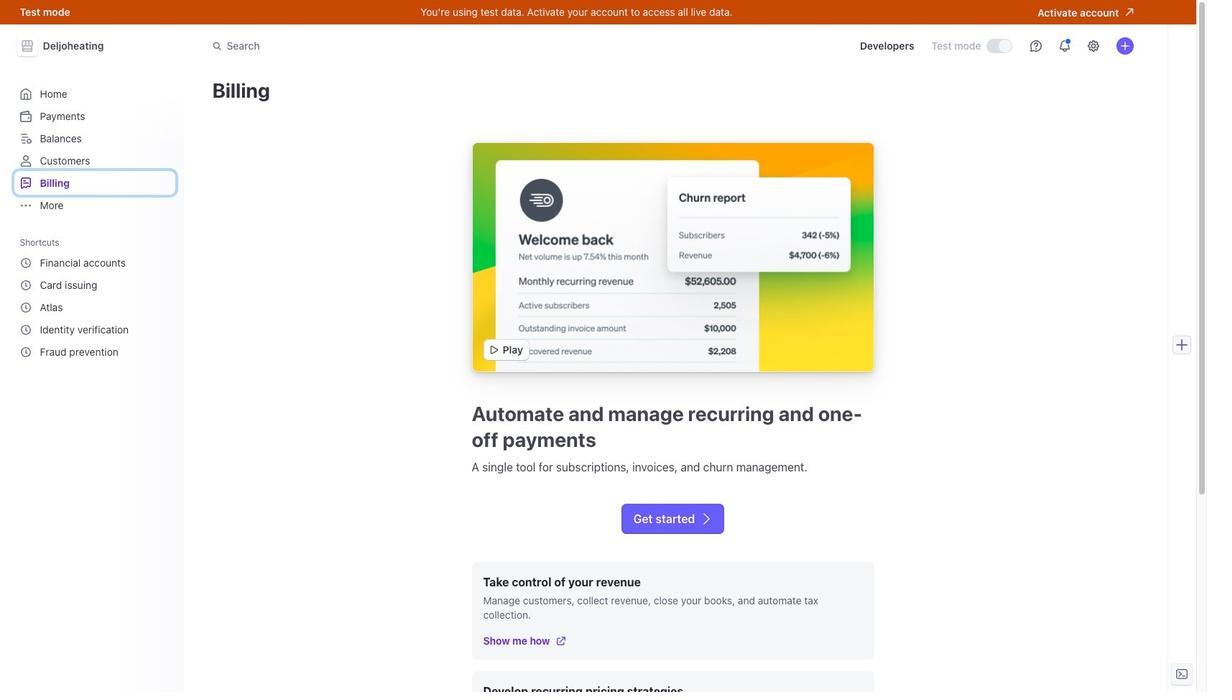 Task type: locate. For each thing, give the bounding box(es) containing it.
2 shortcuts element from the top
[[14, 251, 175, 364]]

shortcuts element
[[14, 233, 175, 364], [14, 251, 175, 364]]

Search text field
[[204, 33, 609, 59]]

note
[[472, 562, 875, 660]]

None search field
[[204, 33, 609, 59]]



Task type: describe. For each thing, give the bounding box(es) containing it.
help image
[[1031, 40, 1042, 52]]

settings image
[[1088, 40, 1100, 52]]

1 shortcuts element from the top
[[14, 233, 175, 364]]

core navigation links element
[[14, 82, 175, 217]]

manage shortcuts image
[[159, 238, 168, 247]]

Test mode checkbox
[[987, 40, 1012, 53]]

notifications image
[[1059, 40, 1071, 52]]



Task type: vqa. For each thing, say whether or not it's contained in the screenshot.
overview link
no



